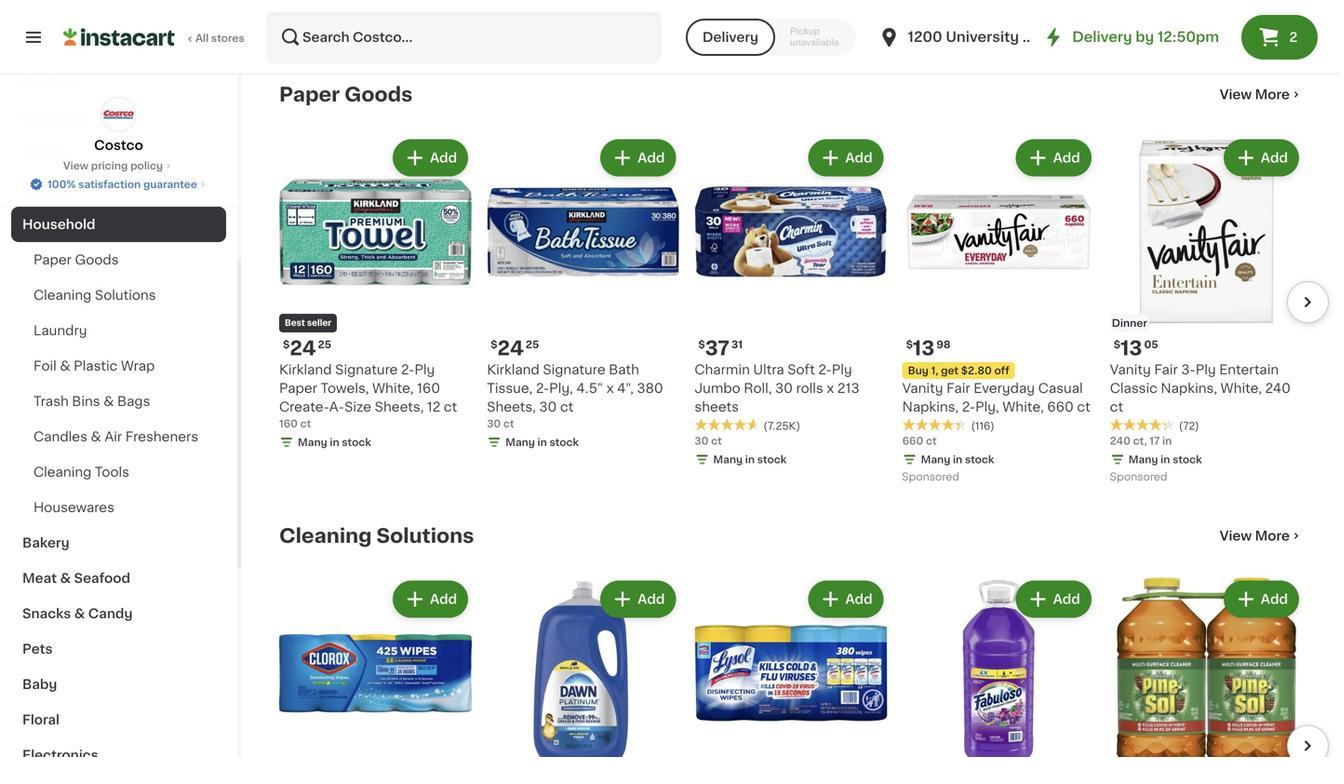 Task type: locate. For each thing, give the bounding box(es) containing it.
1 horizontal spatial goods
[[345, 85, 413, 104]]

$ up charmin in the top of the page
[[699, 339, 706, 350]]

cleaning solutions link
[[11, 277, 226, 313], [279, 525, 474, 547]]

delivery
[[1073, 30, 1133, 44], [703, 31, 759, 44]]

view more for goods
[[1220, 88, 1291, 101]]

sponsored badge image down 660 ct
[[903, 472, 959, 483]]

1 vertical spatial cleaning solutions link
[[279, 525, 474, 547]]

25 for 2-
[[526, 339, 539, 350]]

2 vertical spatial cleaning
[[279, 526, 372, 546]]

classic
[[1111, 382, 1158, 395]]

2 vertical spatial view
[[1220, 529, 1253, 542]]

0 vertical spatial goods
[[345, 85, 413, 104]]

1 vertical spatial view more
[[1220, 529, 1291, 542]]

24 down the best seller
[[290, 338, 316, 358]]

signature inside "kirkland signature bath tissue, 2-ply, 4.5" x 4", 380 sheets, 30 ct 30 ct"
[[543, 363, 606, 376]]

view for cleaning solutions
[[1220, 529, 1253, 542]]

product group containing 37
[[695, 136, 888, 471]]

660 ct
[[903, 436, 937, 446]]

kirkland inside kirkland signature 2-ply paper towels, white, 160 create-a-size sheets, 12 ct 160 ct
[[279, 363, 332, 376]]

pets
[[22, 642, 53, 656]]

& right meat
[[60, 572, 71, 585]]

fair inside vanity fair 3-ply entertain classic napkins, white, 240 ct
[[1155, 363, 1179, 376]]

0 horizontal spatial white,
[[372, 382, 414, 395]]

24 up "tissue,"
[[498, 338, 524, 358]]

24
[[290, 338, 316, 358], [498, 338, 524, 358]]

1 horizontal spatial 240
[[1266, 382, 1291, 395]]

0 vertical spatial 660
[[1048, 400, 1074, 413]]

1 x from the left
[[827, 382, 835, 395]]

$ 24 25 up "tissue,"
[[491, 338, 539, 358]]

2 24 from the left
[[498, 338, 524, 358]]

1 horizontal spatial paper goods link
[[279, 84, 413, 106]]

0 vertical spatial 240
[[1266, 382, 1291, 395]]

1 horizontal spatial sheets,
[[487, 400, 536, 413]]

white, for vanity fair 3-ply entertain classic napkins, white, 240 ct
[[1221, 382, 1263, 395]]

paper goods link down many in stock button
[[279, 84, 413, 106]]

1 horizontal spatial signature
[[543, 363, 606, 376]]

white, right towels,
[[372, 382, 414, 395]]

2 vertical spatial paper
[[279, 382, 317, 395]]

0 horizontal spatial 24
[[290, 338, 316, 358]]

1 25 from the left
[[318, 339, 332, 350]]

1 horizontal spatial 12
[[487, 11, 498, 22]]

25 for paper
[[318, 339, 332, 350]]

1 vertical spatial paper goods
[[34, 253, 119, 266]]

sheets
[[695, 400, 739, 413]]

$
[[283, 339, 290, 350], [699, 339, 706, 350], [491, 339, 498, 350], [907, 339, 913, 350], [1114, 339, 1121, 350]]

more for goods
[[1256, 88, 1291, 101]]

delivery by 12:50pm
[[1073, 30, 1220, 44]]

2- inside vanity fair everyday casual napkins, 2-ply, white, 660 ct
[[963, 400, 976, 413]]

trash bins & bags link
[[11, 384, 226, 419]]

1 horizontal spatial delivery
[[1073, 30, 1133, 44]]

sheets, down "tissue,"
[[487, 400, 536, 413]]

ultra
[[754, 363, 785, 376]]

240 ct, 17 in
[[1111, 436, 1173, 446]]

1 horizontal spatial $ 24 25
[[491, 338, 539, 358]]

more
[[1256, 88, 1291, 101], [1256, 529, 1291, 542]]

2 kirkland from the left
[[487, 363, 540, 376]]

2 13 from the left
[[1121, 338, 1143, 358]]

0 vertical spatial ply,
[[550, 382, 573, 395]]

ply inside kirkland signature 2-ply paper towels, white, 160 create-a-size sheets, 12 ct 160 ct
[[415, 363, 435, 376]]

vanity for vanity fair 3-ply entertain classic napkins, white, 240 ct
[[1111, 363, 1152, 376]]

paper goods
[[279, 85, 413, 104], [34, 253, 119, 266]]

1 horizontal spatial 160
[[417, 382, 440, 395]]

fair inside vanity fair everyday casual napkins, 2-ply, white, 660 ct
[[947, 382, 971, 395]]

goods down household link
[[75, 253, 119, 266]]

get
[[941, 365, 959, 376]]

white, inside vanity fair 3-ply entertain classic napkins, white, 240 ct
[[1221, 382, 1263, 395]]

13 left 05
[[1121, 338, 1143, 358]]

item carousel region for paper goods
[[253, 128, 1330, 495]]

vanity up classic
[[1111, 363, 1152, 376]]

stock inside product group
[[758, 454, 787, 465]]

1 vertical spatial 660
[[903, 436, 924, 446]]

candles
[[34, 430, 87, 443]]

2- inside "kirkland signature bath tissue, 2-ply, 4.5" x 4", 380 sheets, 30 ct 30 ct"
[[536, 382, 550, 395]]

service type group
[[686, 19, 856, 56]]

1 vertical spatial paper goods link
[[11, 242, 226, 277]]

13 left 98
[[913, 338, 935, 358]]

vanity down buy
[[903, 382, 944, 395]]

24 for kirkland signature 2-ply paper towels, white, 160 create-a-size sheets, 12 ct
[[290, 338, 316, 358]]

2- inside charmin ultra soft 2-ply jumbo roll, 30 rolls x 213 sheets
[[819, 363, 832, 376]]

1 horizontal spatial x
[[827, 382, 835, 395]]

trash
[[34, 395, 69, 408]]

add inside product group
[[846, 151, 873, 165]]

ply,
[[550, 382, 573, 395], [976, 400, 1000, 413]]

$ for kirkland signature 2-ply paper towels, white, 160 create-a-size sheets, 12 ct
[[283, 339, 290, 350]]

1 horizontal spatial kirkland
[[487, 363, 540, 376]]

2 25 from the left
[[526, 339, 539, 350]]

paper goods down 'household'
[[34, 253, 119, 266]]

solutions
[[95, 289, 156, 302], [377, 526, 474, 546]]

view more link
[[1220, 85, 1304, 104], [1220, 526, 1304, 545]]

30 inside charmin ultra soft 2-ply jumbo roll, 30 rolls x 213 sheets
[[776, 382, 793, 395]]

1 vertical spatial vanity
[[903, 382, 944, 395]]

item carousel region for cleaning solutions
[[279, 569, 1330, 757]]

baby
[[22, 678, 57, 691]]

signature inside kirkland signature 2-ply paper towels, white, 160 create-a-size sheets, 12 ct 160 ct
[[335, 363, 398, 376]]

fair down buy 1, get $2.80 off
[[947, 382, 971, 395]]

1 vertical spatial 240
[[1111, 436, 1131, 446]]

view more
[[1220, 88, 1291, 101], [1220, 529, 1291, 542]]

white, down the everyday
[[1003, 400, 1044, 413]]

& for plastic
[[60, 359, 70, 372]]

0 vertical spatial view more link
[[1220, 85, 1304, 104]]

foil
[[34, 359, 57, 372]]

0 vertical spatial napkins,
[[1162, 382, 1218, 395]]

white, down entertain
[[1221, 382, 1263, 395]]

13 for $ 13 05
[[1121, 338, 1143, 358]]

add
[[430, 151, 457, 165], [638, 151, 665, 165], [846, 151, 873, 165], [1054, 151, 1081, 165], [1261, 151, 1289, 165], [430, 593, 457, 606], [638, 593, 665, 606], [846, 593, 873, 606], [1054, 593, 1081, 606], [1261, 593, 1289, 606]]

0 vertical spatial 160
[[417, 382, 440, 395]]

1 horizontal spatial white,
[[1003, 400, 1044, 413]]

1 signature from the left
[[335, 363, 398, 376]]

vanity fair 3-ply entertain classic napkins, white, 240 ct
[[1111, 363, 1291, 413]]

2 $ 24 25 from the left
[[491, 338, 539, 358]]

40 ct
[[695, 11, 723, 22]]

cleaning tools link
[[11, 454, 226, 490]]

ply inside vanity fair 3-ply entertain classic napkins, white, 240 ct
[[1196, 363, 1217, 376]]

$ up "tissue,"
[[491, 339, 498, 350]]

0 horizontal spatial sponsored badge image
[[903, 472, 959, 483]]

1 $ from the left
[[283, 339, 290, 350]]

1 horizontal spatial paper goods
[[279, 85, 413, 104]]

1 horizontal spatial cleaning solutions link
[[279, 525, 474, 547]]

seafood
[[74, 572, 130, 585]]

ply, left the 4.5"
[[550, 382, 573, 395]]

ct inside group
[[711, 436, 722, 446]]

0 horizontal spatial delivery
[[703, 31, 759, 44]]

100% satisfaction guarantee
[[48, 179, 197, 189]]

12 ct
[[487, 11, 511, 22]]

160
[[417, 382, 440, 395], [279, 418, 298, 429]]

& for candy
[[74, 607, 85, 620]]

40
[[695, 11, 709, 22]]

item carousel region containing 24
[[253, 128, 1330, 495]]

1 vertical spatial solutions
[[377, 526, 474, 546]]

ply inside charmin ultra soft 2-ply jumbo roll, 30 rolls x 213 sheets
[[832, 363, 853, 376]]

0 vertical spatial cleaning solutions
[[34, 289, 156, 302]]

university
[[946, 30, 1020, 44]]

1 horizontal spatial ply
[[832, 363, 853, 376]]

costco link
[[94, 97, 143, 155]]

12 inside kirkland signature 2-ply paper towels, white, 160 create-a-size sheets, 12 ct 160 ct
[[427, 400, 441, 413]]

1 vertical spatial cleaning
[[34, 466, 92, 479]]

None search field
[[266, 11, 662, 63]]

1 horizontal spatial napkins,
[[1162, 382, 1218, 395]]

pricing
[[91, 161, 128, 171]]

2 horizontal spatial white,
[[1221, 382, 1263, 395]]

& right bins
[[104, 395, 114, 408]]

1 vertical spatial ply,
[[976, 400, 1000, 413]]

1 ply from the left
[[415, 363, 435, 376]]

fair for classic
[[1155, 363, 1179, 376]]

1 horizontal spatial 25
[[526, 339, 539, 350]]

soft
[[788, 363, 815, 376]]

1 horizontal spatial 660
[[1048, 400, 1074, 413]]

0 horizontal spatial sheets,
[[375, 400, 424, 413]]

goods down many in stock button
[[345, 85, 413, 104]]

1 vertical spatial napkins,
[[903, 400, 959, 413]]

baby link
[[11, 667, 226, 702]]

0 vertical spatial fair
[[1155, 363, 1179, 376]]

paper goods link
[[279, 84, 413, 106], [11, 242, 226, 277]]

0 horizontal spatial 25
[[318, 339, 332, 350]]

cleaning
[[34, 289, 92, 302], [34, 466, 92, 479], [279, 526, 372, 546]]

a-
[[329, 400, 345, 413]]

0 horizontal spatial signature
[[335, 363, 398, 376]]

meat & seafood link
[[11, 561, 226, 596]]

0 horizontal spatial x
[[607, 382, 614, 395]]

0 horizontal spatial vanity
[[903, 382, 944, 395]]

$ down the dinner
[[1114, 339, 1121, 350]]

vanity inside vanity fair everyday casual napkins, 2-ply, white, 660 ct
[[903, 382, 944, 395]]

pantry
[[22, 147, 67, 160]]

0 horizontal spatial 660
[[903, 436, 924, 446]]

ct inside "button"
[[712, 11, 723, 22]]

660 down the casual
[[1048, 400, 1074, 413]]

kirkland up "tissue,"
[[487, 363, 540, 376]]

0 horizontal spatial ply
[[415, 363, 435, 376]]

160 down create-
[[279, 418, 298, 429]]

off
[[995, 365, 1010, 376]]

signature up towels,
[[335, 363, 398, 376]]

0 horizontal spatial 160
[[279, 418, 298, 429]]

2 signature from the left
[[543, 363, 606, 376]]

660 down buy
[[903, 436, 924, 446]]

2 view more from the top
[[1220, 529, 1291, 542]]

delivery inside 'delivery by 12:50pm' link
[[1073, 30, 1133, 44]]

1 view more link from the top
[[1220, 85, 1304, 104]]

goods
[[345, 85, 413, 104], [75, 253, 119, 266]]

0 horizontal spatial paper goods link
[[11, 242, 226, 277]]

1 more from the top
[[1256, 88, 1291, 101]]

instacart logo image
[[63, 26, 175, 48]]

1 horizontal spatial 13
[[1121, 338, 1143, 358]]

1 vertical spatial view more link
[[1220, 526, 1304, 545]]

snacks & candy link
[[11, 596, 226, 631]]

kirkland inside "kirkland signature bath tissue, 2-ply, 4.5" x 4", 380 sheets, 30 ct 30 ct"
[[487, 363, 540, 376]]

vanity inside vanity fair 3-ply entertain classic napkins, white, 240 ct
[[1111, 363, 1152, 376]]

0 horizontal spatial solutions
[[95, 289, 156, 302]]

0 vertical spatial item carousel region
[[253, 128, 1330, 495]]

many
[[298, 11, 327, 22], [298, 437, 327, 447], [506, 437, 535, 447], [714, 454, 743, 465], [921, 454, 951, 465], [1129, 454, 1159, 465]]

2 x from the left
[[607, 382, 614, 395]]

0 horizontal spatial cleaning solutions
[[34, 289, 156, 302]]

napkins, down 3-
[[1162, 382, 1218, 395]]

0 vertical spatial paper goods link
[[279, 84, 413, 106]]

2 sponsored badge image from the left
[[1111, 472, 1167, 483]]

ply
[[415, 363, 435, 376], [832, 363, 853, 376], [1196, 363, 1217, 376]]

2 sheets, from the left
[[487, 400, 536, 413]]

660 inside vanity fair everyday casual napkins, 2-ply, white, 660 ct
[[1048, 400, 1074, 413]]

0 horizontal spatial $ 24 25
[[283, 338, 332, 358]]

& right the foil
[[60, 359, 70, 372]]

1 kirkland from the left
[[279, 363, 332, 376]]

beverages link
[[11, 101, 226, 136]]

2 ply from the left
[[832, 363, 853, 376]]

2 more from the top
[[1256, 529, 1291, 542]]

3 ply from the left
[[1196, 363, 1217, 376]]

snacks & candy
[[22, 607, 133, 620]]

paper inside kirkland signature 2-ply paper towels, white, 160 create-a-size sheets, 12 ct 160 ct
[[279, 382, 317, 395]]

ct
[[712, 11, 723, 22], [501, 11, 511, 22], [444, 400, 457, 413], [560, 400, 574, 413], [1078, 400, 1091, 413], [1111, 400, 1124, 413], [300, 418, 311, 429], [504, 418, 514, 429], [711, 436, 722, 446], [926, 436, 937, 446]]

1200 university ave
[[908, 30, 1050, 44]]

25 up "tissue,"
[[526, 339, 539, 350]]

kirkland up create-
[[279, 363, 332, 376]]

ct inside button
[[501, 11, 511, 22]]

vanity
[[1111, 363, 1152, 376], [903, 382, 944, 395]]

0 horizontal spatial 13
[[913, 338, 935, 358]]

0 horizontal spatial kirkland
[[279, 363, 332, 376]]

napkins, inside vanity fair everyday casual napkins, 2-ply, white, 660 ct
[[903, 400, 959, 413]]

signature up the 4.5"
[[543, 363, 606, 376]]

0 vertical spatial cleaning solutions link
[[11, 277, 226, 313]]

kirkland signature 2-ply paper towels, white, 160 create-a-size sheets, 12 ct 160 ct
[[279, 363, 457, 429]]

$ for kirkland signature bath tissue, 2-ply, 4.5" x 4", 380 sheets, 30 ct
[[491, 339, 498, 350]]

napkins, inside vanity fair 3-ply entertain classic napkins, white, 240 ct
[[1162, 382, 1218, 395]]

0 horizontal spatial ply,
[[550, 382, 573, 395]]

5 $ from the left
[[1114, 339, 1121, 350]]

240 inside vanity fair 3-ply entertain classic napkins, white, 240 ct
[[1266, 382, 1291, 395]]

trash bins & bags
[[34, 395, 150, 408]]

x left the "213"
[[827, 382, 835, 395]]

1 sheets, from the left
[[375, 400, 424, 413]]

240 down entertain
[[1266, 382, 1291, 395]]

item carousel region containing add
[[279, 569, 1330, 757]]

best seller
[[285, 319, 332, 327]]

sponsored badge image down ct,
[[1111, 472, 1167, 483]]

$ 24 25 down the best seller
[[283, 338, 332, 358]]

napkins, up 660 ct
[[903, 400, 959, 413]]

signature
[[335, 363, 398, 376], [543, 363, 606, 376]]

1 horizontal spatial solutions
[[377, 526, 474, 546]]

1 vertical spatial 12
[[427, 400, 441, 413]]

2- inside kirkland signature 2-ply paper towels, white, 160 create-a-size sheets, 12 ct 160 ct
[[401, 363, 415, 376]]

Search field
[[268, 13, 660, 61]]

1 sponsored badge image from the left
[[903, 472, 959, 483]]

paper goods link down 'household'
[[11, 242, 226, 277]]

0 horizontal spatial 12
[[427, 400, 441, 413]]

1 horizontal spatial 24
[[498, 338, 524, 358]]

0 vertical spatial more
[[1256, 88, 1291, 101]]

white, for vanity fair everyday casual napkins, 2-ply, white, 660 ct
[[1003, 400, 1044, 413]]

(7.25k)
[[764, 421, 801, 431]]

sponsored badge image for vanity fair everyday casual napkins, 2-ply, white, 660 ct
[[903, 472, 959, 483]]

2 horizontal spatial ply
[[1196, 363, 1217, 376]]

& left candy
[[74, 607, 85, 620]]

1 horizontal spatial cleaning solutions
[[279, 526, 474, 546]]

delivery down 40 ct
[[703, 31, 759, 44]]

1 $ 24 25 from the left
[[283, 338, 332, 358]]

3 $ from the left
[[491, 339, 498, 350]]

0 horizontal spatial napkins,
[[903, 400, 959, 413]]

ct inside vanity fair 3-ply entertain classic napkins, white, 240 ct
[[1111, 400, 1124, 413]]

0 vertical spatial view more
[[1220, 88, 1291, 101]]

$ up buy
[[907, 339, 913, 350]]

1 horizontal spatial fair
[[1155, 363, 1179, 376]]

2 $ from the left
[[699, 339, 706, 350]]

2 view more link from the top
[[1220, 526, 1304, 545]]

1,
[[932, 365, 939, 376]]

x left the "4","
[[607, 382, 614, 395]]

$ inside $ 13 05
[[1114, 339, 1121, 350]]

1 vertical spatial 160
[[279, 418, 298, 429]]

floral
[[22, 713, 60, 726]]

& left air
[[91, 430, 101, 443]]

25 down seller
[[318, 339, 332, 350]]

1 vertical spatial goods
[[75, 253, 119, 266]]

1 24 from the left
[[290, 338, 316, 358]]

0 vertical spatial vanity
[[1111, 363, 1152, 376]]

240 left ct,
[[1111, 436, 1131, 446]]

jumbo
[[695, 382, 741, 395]]

0 vertical spatial cleaning
[[34, 289, 92, 302]]

160 left "tissue,"
[[417, 382, 440, 395]]

1 view more from the top
[[1220, 88, 1291, 101]]

white, inside vanity fair everyday casual napkins, 2-ply, white, 660 ct
[[1003, 400, 1044, 413]]

paper goods down many in stock button
[[279, 85, 413, 104]]

ply, up (116)
[[976, 400, 1000, 413]]

bags
[[117, 395, 150, 408]]

paper
[[279, 85, 340, 104], [34, 253, 72, 266], [279, 382, 317, 395]]

0 vertical spatial 12
[[487, 11, 498, 22]]

view
[[1220, 88, 1253, 101], [63, 161, 89, 171], [1220, 529, 1253, 542]]

sheets, right size
[[375, 400, 424, 413]]

1 horizontal spatial sponsored badge image
[[1111, 472, 1167, 483]]

1 vertical spatial more
[[1256, 529, 1291, 542]]

delivery left by at the right top
[[1073, 30, 1133, 44]]

4 $ from the left
[[907, 339, 913, 350]]

2
[[1290, 31, 1298, 44]]

bakery link
[[11, 525, 226, 561]]

0 vertical spatial view
[[1220, 88, 1253, 101]]

guarantee
[[143, 179, 197, 189]]

delivery inside delivery 'button'
[[703, 31, 759, 44]]

24 for kirkland signature bath tissue, 2-ply, 4.5" x 4", 380 sheets, 30 ct
[[498, 338, 524, 358]]

pets link
[[11, 631, 226, 667]]

delivery button
[[686, 19, 776, 56]]

product group
[[279, 136, 472, 453], [487, 136, 680, 453], [695, 136, 888, 471], [903, 136, 1096, 487], [1111, 136, 1304, 487], [279, 577, 472, 757], [487, 577, 680, 757], [695, 577, 888, 757], [903, 577, 1096, 757], [1111, 577, 1304, 757]]

1 horizontal spatial ply,
[[976, 400, 1000, 413]]

view more link for paper goods
[[1220, 85, 1304, 104]]

$ for vanity fair 3-ply entertain classic napkins, white, 240 ct
[[1114, 339, 1121, 350]]

white,
[[372, 382, 414, 395], [1221, 382, 1263, 395], [1003, 400, 1044, 413]]

item carousel region
[[253, 128, 1330, 495], [279, 569, 1330, 757]]

0 horizontal spatial fair
[[947, 382, 971, 395]]

laundry link
[[11, 313, 226, 348]]

delivery for delivery by 12:50pm
[[1073, 30, 1133, 44]]

0 horizontal spatial cleaning solutions link
[[11, 277, 226, 313]]

2 button
[[1242, 15, 1318, 60]]

0 horizontal spatial goods
[[75, 253, 119, 266]]

many in stock
[[298, 11, 371, 22], [298, 437, 371, 447], [506, 437, 579, 447], [714, 454, 787, 465], [921, 454, 995, 465], [1129, 454, 1203, 465]]

sponsored badge image
[[903, 472, 959, 483], [1111, 472, 1167, 483]]

all
[[196, 33, 209, 43]]

fair left 3-
[[1155, 363, 1179, 376]]

1 horizontal spatial vanity
[[1111, 363, 1152, 376]]

paper goods link for left cleaning solutions link
[[11, 242, 226, 277]]

1 13 from the left
[[913, 338, 935, 358]]

$ inside $ 37 31
[[699, 339, 706, 350]]

1 vertical spatial item carousel region
[[279, 569, 1330, 757]]

1 vertical spatial fair
[[947, 382, 971, 395]]

0 vertical spatial paper goods
[[279, 85, 413, 104]]

$ down best
[[283, 339, 290, 350]]



Task type: vqa. For each thing, say whether or not it's contained in the screenshot.
Adult Beverages
no



Task type: describe. For each thing, give the bounding box(es) containing it.
tools
[[95, 466, 129, 479]]

white, inside kirkland signature 2-ply paper towels, white, 160 create-a-size sheets, 12 ct 160 ct
[[372, 382, 414, 395]]

view more for solutions
[[1220, 529, 1291, 542]]

sponsored badge image for vanity fair 3-ply entertain classic napkins, white, 240 ct
[[1111, 472, 1167, 483]]

entertain
[[1220, 363, 1280, 376]]

x inside charmin ultra soft 2-ply jumbo roll, 30 rolls x 213 sheets
[[827, 382, 835, 395]]

satisfaction
[[78, 179, 141, 189]]

(72)
[[1180, 421, 1200, 431]]

1 vertical spatial cleaning solutions
[[279, 526, 474, 546]]

0 horizontal spatial 240
[[1111, 436, 1131, 446]]

380
[[637, 382, 664, 395]]

ply, inside vanity fair everyday casual napkins, 2-ply, white, 660 ct
[[976, 400, 1000, 413]]

view more link for cleaning solutions
[[1220, 526, 1304, 545]]

produce
[[22, 76, 79, 89]]

household
[[22, 218, 96, 231]]

all stores link
[[63, 11, 246, 63]]

delivery for delivery
[[703, 31, 759, 44]]

ct,
[[1134, 436, 1148, 446]]

signature for ply,
[[543, 363, 606, 376]]

size
[[345, 400, 372, 413]]

wrap
[[121, 359, 155, 372]]

laundry
[[34, 324, 87, 337]]

vanity fair everyday casual napkins, 2-ply, white, 660 ct
[[903, 382, 1091, 413]]

ply for vanity fair 3-ply entertain classic napkins, white, 240 ct
[[1196, 363, 1217, 376]]

plastic
[[74, 359, 118, 372]]

charmin
[[695, 363, 750, 376]]

many in stock button
[[279, 0, 472, 28]]

sheets, inside kirkland signature 2-ply paper towels, white, 160 create-a-size sheets, 12 ct 160 ct
[[375, 400, 424, 413]]

charmin ultra soft 2-ply jumbo roll, 30 rolls x 213 sheets
[[695, 363, 860, 413]]

candy
[[88, 607, 133, 620]]

beverages
[[22, 112, 94, 125]]

1200
[[908, 30, 943, 44]]

foil & plastic wrap link
[[11, 348, 226, 384]]

floral link
[[11, 702, 226, 737]]

meat
[[22, 572, 57, 585]]

17
[[1150, 436, 1161, 446]]

4.5"
[[577, 382, 603, 395]]

0 horizontal spatial paper goods
[[34, 253, 119, 266]]

1 vertical spatial view
[[63, 161, 89, 171]]

housewares
[[34, 501, 114, 514]]

rolls
[[797, 382, 824, 395]]

meat & seafood
[[22, 572, 130, 585]]

ply for kirkland signature 2-ply paper towels, white, 160 create-a-size sheets, 12 ct 160 ct
[[415, 363, 435, 376]]

add button inside product group
[[810, 141, 882, 175]]

signature for towels,
[[335, 363, 398, 376]]

$ 37 31
[[699, 338, 743, 358]]

fair for 2-
[[947, 382, 971, 395]]

view for paper goods
[[1220, 88, 1253, 101]]

12:50pm
[[1158, 30, 1220, 44]]

$ inside $ 13 98
[[907, 339, 913, 350]]

in inside many in stock button
[[330, 11, 339, 22]]

1200 university ave button
[[879, 11, 1050, 63]]

in inside product group
[[746, 454, 755, 465]]

stock inside button
[[342, 11, 371, 22]]

kirkland for 2-
[[487, 363, 540, 376]]

everyday
[[974, 382, 1035, 395]]

foil & plastic wrap
[[34, 359, 155, 372]]

bath
[[609, 363, 640, 376]]

$ 13 05
[[1114, 338, 1159, 358]]

bakery
[[22, 536, 69, 549]]

40 ct button
[[695, 0, 888, 24]]

(116)
[[972, 421, 995, 431]]

37
[[706, 338, 730, 358]]

frozen
[[22, 183, 68, 196]]

100%
[[48, 179, 76, 189]]

policy
[[130, 161, 163, 171]]

x inside "kirkland signature bath tissue, 2-ply, 4.5" x 4", 380 sheets, 30 ct 30 ct"
[[607, 382, 614, 395]]

delivery by 12:50pm link
[[1043, 26, 1220, 48]]

costco logo image
[[101, 97, 136, 132]]

ave
[[1023, 30, 1050, 44]]

100% satisfaction guarantee button
[[29, 173, 208, 192]]

candles & air fresheners link
[[11, 419, 226, 454]]

buy
[[908, 365, 929, 376]]

best
[[285, 319, 305, 327]]

cleaning for cleaning tools link
[[34, 466, 92, 479]]

& for seafood
[[60, 572, 71, 585]]

sheets, inside "kirkland signature bath tissue, 2-ply, 4.5" x 4", 380 sheets, 30 ct 30 ct"
[[487, 400, 536, 413]]

produce link
[[11, 65, 226, 101]]

$ 24 25 for kirkland signature 2-ply paper towels, white, 160 create-a-size sheets, 12 ct
[[283, 338, 332, 358]]

4",
[[617, 382, 634, 395]]

0 vertical spatial paper
[[279, 85, 340, 104]]

98
[[937, 339, 951, 350]]

housewares link
[[11, 490, 226, 525]]

213
[[838, 382, 860, 395]]

vanity for vanity fair everyday casual napkins, 2-ply, white, 660 ct
[[903, 382, 944, 395]]

kirkland signature bath tissue, 2-ply, 4.5" x 4", 380 sheets, 30 ct 30 ct
[[487, 363, 664, 429]]

$ for charmin ultra soft 2-ply jumbo roll, 30 rolls x 213 sheets
[[699, 339, 706, 350]]

more for solutions
[[1256, 529, 1291, 542]]

casual
[[1039, 382, 1083, 395]]

many inside button
[[298, 11, 327, 22]]

13 for $ 13 98
[[913, 338, 935, 358]]

buy 1, get $2.80 off
[[908, 365, 1010, 376]]

0 vertical spatial solutions
[[95, 289, 156, 302]]

view pricing policy
[[63, 161, 163, 171]]

tissue,
[[487, 382, 533, 395]]

all stores
[[196, 33, 245, 43]]

by
[[1136, 30, 1155, 44]]

$ 24 25 for kirkland signature bath tissue, 2-ply, 4.5" x 4", 380 sheets, 30 ct
[[491, 338, 539, 358]]

many in stock inside button
[[298, 11, 371, 22]]

12 inside button
[[487, 11, 498, 22]]

31
[[732, 339, 743, 350]]

pantry link
[[11, 136, 226, 171]]

create-
[[279, 400, 329, 413]]

ply, inside "kirkland signature bath tissue, 2-ply, 4.5" x 4", 380 sheets, 30 ct 30 ct"
[[550, 382, 573, 395]]

kirkland for paper
[[279, 363, 332, 376]]

paper goods link for view more link for paper goods
[[279, 84, 413, 106]]

1 vertical spatial paper
[[34, 253, 72, 266]]

towels,
[[321, 382, 369, 395]]

bins
[[72, 395, 100, 408]]

roll,
[[744, 382, 772, 395]]

$2.80
[[962, 365, 992, 376]]

dinner
[[1113, 318, 1148, 328]]

ct inside vanity fair everyday casual napkins, 2-ply, white, 660 ct
[[1078, 400, 1091, 413]]

snacks
[[22, 607, 71, 620]]

fresheners
[[125, 430, 199, 443]]

05
[[1145, 339, 1159, 350]]

& for air
[[91, 430, 101, 443]]

cleaning for left cleaning solutions link
[[34, 289, 92, 302]]



